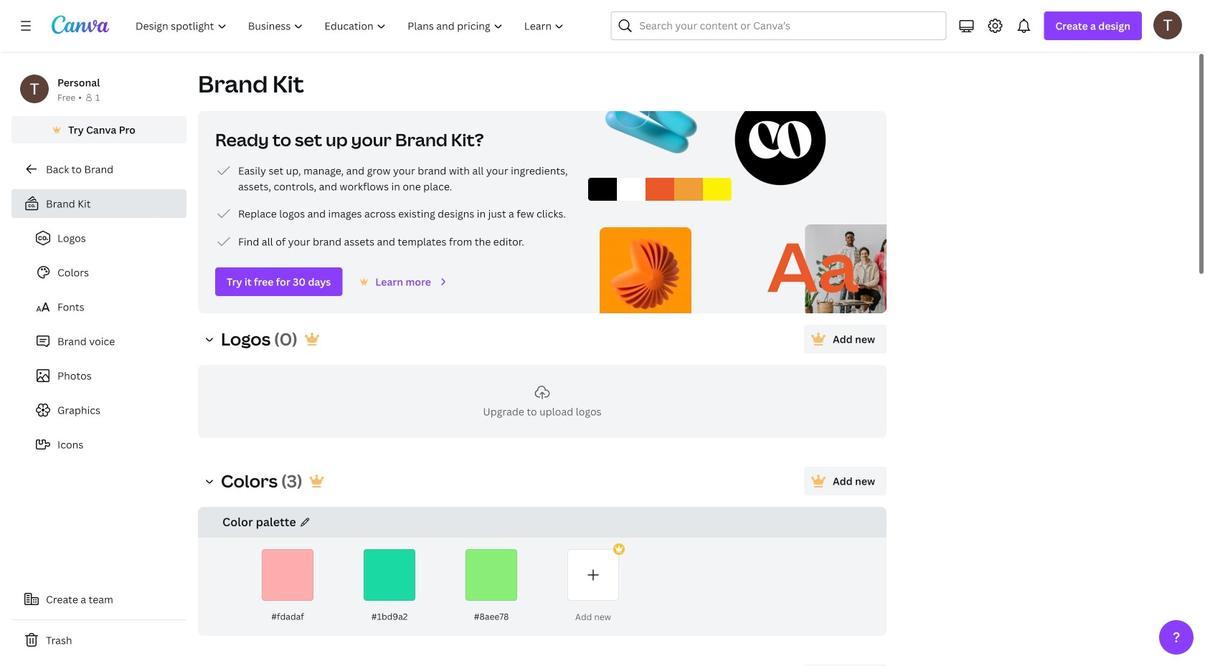 Task type: locate. For each thing, give the bounding box(es) containing it.
#fdadaf image
[[262, 550, 314, 601], [262, 550, 314, 601]]

upgrade to add a new color image
[[567, 550, 619, 601], [567, 550, 619, 601]]

top level navigation element
[[126, 11, 576, 40]]

#8aee78 image
[[466, 550, 517, 601], [466, 550, 517, 601]]

Search search field
[[640, 12, 918, 39]]

0 horizontal spatial list
[[11, 218, 187, 459]]

None search field
[[611, 11, 947, 40]]

list
[[215, 162, 571, 250], [11, 218, 187, 459]]

#1bd9a2 image
[[364, 550, 415, 601], [364, 550, 415, 601]]



Task type: describe. For each thing, give the bounding box(es) containing it.
terry turtle image
[[1154, 11, 1182, 39]]

1 horizontal spatial list
[[215, 162, 571, 250]]



Task type: vqa. For each thing, say whether or not it's contained in the screenshot.
your inside the WE USE ESSENTIAL COOKIES TO MAKE CANVA WORK. WE'D LIKE TO USE OTHER COOKIES TO IMPROVE AND PERSONALIZE YOUR VISIT, TAILOR ADS YOU SEE FROM US ON CANVA AND PARTNER SITES, AND TO ANALYZE OUR WEBSITE'S PERFORMANCE, BUT ONLY IF YOU ACCEPT. SEE "
no



